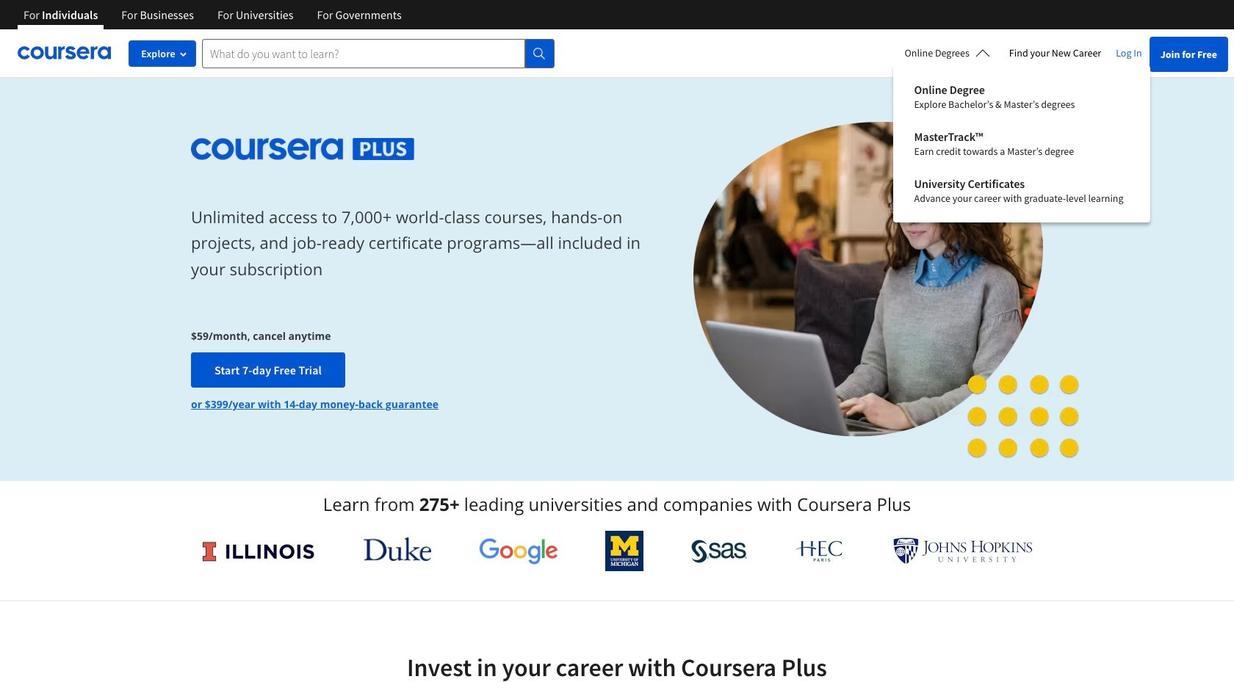 Task type: describe. For each thing, give the bounding box(es) containing it.
johns hopkins university image
[[894, 538, 1034, 565]]

coursera image
[[18, 41, 111, 65]]

university of illinois at urbana-champaign image
[[201, 540, 316, 563]]



Task type: locate. For each thing, give the bounding box(es) containing it.
coursera plus image
[[191, 138, 415, 160]]

duke university image
[[364, 538, 432, 562]]

banner navigation
[[12, 0, 414, 29]]

What do you want to learn? text field
[[202, 39, 526, 68]]

None search field
[[202, 39, 555, 68]]

hec paris image
[[795, 537, 846, 567]]

google image
[[479, 538, 558, 565]]

university of michigan image
[[606, 531, 644, 572]]

menu
[[903, 74, 1141, 215]]

sas image
[[692, 540, 747, 563]]



Task type: vqa. For each thing, say whether or not it's contained in the screenshot.
Project Manager 'image' on the left bottom
no



